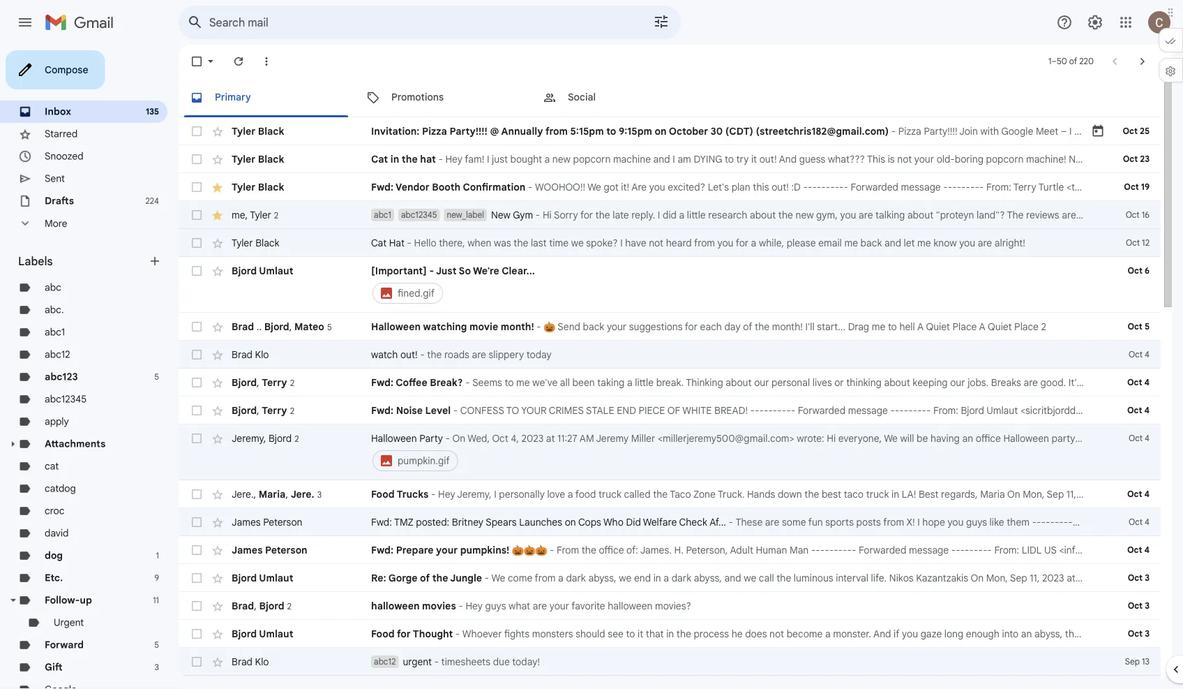Task type: locate. For each thing, give the bounding box(es) containing it.
2023 for we come from a dark abyss, we end in a dark abyss, and we call the luminous interval life. nikos kazantzakis on mon, sep 11, 2023 at 10:24 am james peterso
[[1043, 572, 1065, 584]]

0 horizontal spatial jeremy
[[232, 432, 264, 444]]

food for food trucks - hey jeremy, i personally love a food truck called the taco zone truck. hands down the best taco truck in la! best regards, maria on mon, sep 11, 2023 at 11:11 am jeremy 
[[371, 488, 395, 500]]

oct 3 for am
[[1129, 573, 1150, 583]]

jeremy up jere. , maria , jere. 3
[[232, 432, 264, 444]]

1 horizontal spatial little
[[687, 209, 706, 221]]

will left be
[[901, 432, 915, 444]]

food for food for thought - whoever fights monsters should see to it that in the process he does not become a monster. and if you gaze long enough into an abyss, the abyss will gaze back int
[[371, 628, 395, 640]]

into
[[1003, 628, 1019, 640]]

refresh image
[[232, 54, 246, 68]]

our left jobs.
[[951, 376, 966, 388]]

croc link
[[45, 505, 65, 517]]

compose
[[45, 64, 88, 76]]

1 vertical spatial message
[[849, 404, 889, 416]]

1 horizontal spatial truck
[[867, 488, 890, 500]]

zone
[[694, 488, 716, 500]]

2023 down "us"
[[1043, 572, 1065, 584]]

1 james peterson from the top
[[232, 516, 303, 528]]

labels heading
[[18, 254, 148, 268]]

thought
[[413, 628, 453, 640]]

older image
[[1136, 54, 1150, 68]]

1 month! from the left
[[501, 320, 535, 333]]

tyler for invitation: pizza party!!!! @ annually from 5:15pm to 9:15pm on october 30 (cdt) (streetchris182@gmail.com) -
[[232, 125, 256, 137]]

due
[[493, 655, 510, 668]]

5 row from the top
[[179, 229, 1162, 257]]

3 bjord umlaut from the top
[[232, 628, 294, 640]]

date: down idea
[[1139, 404, 1162, 416]]

fwd:
[[371, 181, 394, 193], [371, 376, 394, 388], [371, 404, 394, 416], [371, 516, 392, 528], [371, 544, 394, 556]]

2 inside brad , bjord 2
[[287, 601, 292, 611]]

2 cat from the top
[[371, 237, 387, 249]]

out! right try
[[760, 153, 777, 165]]

interval
[[836, 572, 869, 584]]

4 row from the top
[[179, 201, 1184, 229]]

bjord umlaut
[[232, 265, 294, 277], [232, 572, 294, 584], [232, 628, 294, 640]]

1 jere. from the left
[[232, 488, 254, 500]]

it right try
[[752, 153, 758, 165]]

2 food from the top
[[371, 628, 395, 640]]

tyler for cat in the hat - hey fam! i just bought a new popcorn machine and i am dying to try it out! and guess what??? this is not your old-boring popcorn machine! nope! this machine comes
[[232, 153, 256, 165]]

-
[[892, 125, 896, 137], [439, 153, 443, 165], [528, 181, 533, 193], [804, 181, 808, 193], [808, 181, 813, 193], [813, 181, 817, 193], [817, 181, 822, 193], [822, 181, 826, 193], [826, 181, 831, 193], [831, 181, 835, 193], [835, 181, 840, 193], [840, 181, 844, 193], [844, 181, 849, 193], [944, 181, 949, 193], [949, 181, 953, 193], [953, 181, 958, 193], [958, 181, 962, 193], [962, 181, 967, 193], [967, 181, 971, 193], [971, 181, 976, 193], [976, 181, 980, 193], [980, 181, 985, 193], [536, 209, 541, 221], [407, 237, 412, 249], [430, 265, 434, 277], [535, 320, 544, 333], [420, 348, 425, 361], [466, 376, 470, 388], [454, 404, 458, 416], [751, 404, 755, 416], [755, 404, 760, 416], [760, 404, 764, 416], [764, 404, 769, 416], [769, 404, 773, 416], [773, 404, 778, 416], [778, 404, 782, 416], [782, 404, 787, 416], [787, 404, 791, 416], [791, 404, 796, 416], [891, 404, 896, 416], [896, 404, 900, 416], [900, 404, 905, 416], [905, 404, 909, 416], [909, 404, 914, 416], [914, 404, 918, 416], [918, 404, 923, 416], [923, 404, 927, 416], [927, 404, 932, 416], [446, 432, 450, 444], [431, 488, 436, 500], [729, 516, 734, 528], [550, 544, 555, 556], [812, 544, 816, 556], [816, 544, 821, 556], [821, 544, 825, 556], [825, 544, 830, 556], [830, 544, 834, 556], [834, 544, 839, 556], [839, 544, 843, 556], [843, 544, 848, 556], [848, 544, 852, 556], [852, 544, 857, 556], [952, 544, 956, 556], [956, 544, 961, 556], [961, 544, 965, 556], [965, 544, 970, 556], [970, 544, 975, 556], [975, 544, 979, 556], [979, 544, 984, 556], [984, 544, 988, 556], [988, 544, 993, 556], [485, 572, 489, 584], [459, 600, 463, 612], [456, 628, 460, 640], [435, 655, 439, 668]]

1 vertical spatial on
[[1008, 488, 1021, 500]]

0 horizontal spatial truck
[[599, 488, 622, 500]]

quiet up breaks
[[988, 320, 1013, 333]]

0 vertical spatial it
[[752, 153, 758, 165]]

snoozed
[[45, 150, 84, 162]]

11 row from the top
[[179, 424, 1184, 480]]

gaze left long
[[921, 628, 943, 640]]

2 taking from the left
[[1151, 376, 1178, 388]]

fined.gif
[[398, 287, 435, 299]]

1 🎃 image from the left
[[512, 545, 524, 557]]

confess
[[461, 404, 505, 416]]

1 vertical spatial abc12
[[374, 657, 396, 667]]

1 horizontal spatial place
[[1015, 320, 1039, 333]]

of for 220
[[1070, 56, 1078, 67]]

a left bad
[[1102, 376, 1107, 388]]

1 popcorn from the left
[[573, 153, 611, 165]]

for left while,
[[736, 237, 749, 249]]

0 vertical spatial date:
[[1139, 404, 1162, 416]]

oct 4 for row containing jere.
[[1128, 489, 1150, 499]]

etc. link
[[45, 572, 63, 584]]

suggestions
[[629, 320, 683, 333]]

0 horizontal spatial an
[[963, 432, 974, 444]]

2 tyler black from the top
[[232, 153, 284, 165]]

4 for 7th row from the bottom of the main content containing primary
[[1146, 517, 1150, 527]]

gorge
[[389, 572, 418, 584]]

your
[[522, 404, 547, 416]]

1 vertical spatial an
[[1022, 628, 1033, 640]]

about left the keeping
[[885, 376, 911, 388]]

bjord umlaut for re: gorge of the jungle - we come from a dark abyss, we end in a dark abyss, and we call the luminous interval life. nikos kazantzakis on mon, sep 11, 2023 at 10:24 am james peterso
[[232, 572, 294, 584]]

dark down from
[[566, 572, 586, 584]]

promotions tab
[[355, 78, 531, 117]]

truck.
[[718, 488, 745, 500]]

called
[[624, 488, 651, 500]]

2 fwd: from the top
[[371, 376, 394, 388]]

abc1 up hat in the left of the page
[[374, 210, 392, 220]]

james for fwd: prepare your pumpkins!
[[232, 544, 263, 556]]

cat left hat in the left of the page
[[371, 237, 387, 249]]

on for we come from a dark abyss, we end in a dark abyss, and we call the luminous interval life. nikos kazantzakis on mon, sep 11, 2023 at 10:24 am james peterso
[[971, 572, 984, 584]]

4 for tenth row from the top
[[1145, 405, 1150, 416]]

we for interval
[[492, 572, 506, 584]]

3 fwd: from the top
[[371, 404, 394, 416]]

2 for tenth row from the top
[[290, 405, 295, 416]]

1 vertical spatial am
[[1135, 488, 1149, 500]]

oct 4 for row containing jeremy
[[1130, 433, 1150, 444]]

a right hell
[[918, 320, 924, 333]]

am for hey jeremy, i personally love a food truck called the taco zone truck. hands down the best taco truck in la! best regards, maria on mon, sep 11, 2023 at 11:11 am jeremy 
[[1135, 488, 1149, 500]]

0 horizontal spatial and
[[654, 153, 671, 165]]

2 james peterson from the top
[[232, 544, 308, 556]]

2 horizontal spatial abyss,
[[1035, 628, 1063, 640]]

1 cat from the top
[[371, 153, 388, 165]]

james peterson down jere. , maria , jere. 3
[[232, 516, 303, 528]]

2 vertical spatial james
[[1121, 572, 1150, 584]]

at for hey jeremy, i personally love a food truck called the taco zone truck. hands down the best taco truck in la! best regards, maria on mon, sep 11, 2023 at 11:11 am jeremy 
[[1104, 488, 1113, 500]]

machine down invitation: pizza party!!!! @ annually from 5:15pm to 9:15pm on october 30 (cdt) (streetchris182@gmail.com) -
[[614, 153, 651, 165]]

me , tyler 2
[[232, 209, 279, 221]]

🎃 image
[[544, 321, 556, 333], [536, 545, 548, 557]]

<terryturtle85@gmail.com>
[[1067, 181, 1184, 193]]

2 place from the left
[[1015, 320, 1039, 333]]

month! up slippery
[[501, 320, 535, 333]]

halloween for halloween party - on wed, oct 4, 2023 at 11:27 am jeremy miller <millerjeremy500@gmail.com> wrote: hi everyone, we will be having an office halloween party on 10/31. please submit y
[[371, 432, 417, 444]]

jeremy right 11:11
[[1151, 488, 1184, 500]]

2 horizontal spatial mon,
[[1164, 404, 1184, 416]]

peterson for fwd: prepare your pumpkins!
[[265, 544, 308, 556]]

2 horizontal spatial at
[[1104, 488, 1113, 500]]

gaze up the sep 13 on the right
[[1128, 628, 1149, 640]]

1 bjord umlaut from the top
[[232, 265, 294, 277]]

sep up "us"
[[1048, 488, 1065, 500]]

13 row from the top
[[179, 508, 1162, 536]]

brad .. bjord , mateo 5
[[232, 320, 332, 332]]

little left break.
[[635, 376, 654, 388]]

advanced search options image
[[648, 8, 676, 36]]

hey left fam!
[[446, 153, 463, 165]]

row
[[179, 117, 1162, 145], [179, 145, 1184, 173], [179, 173, 1184, 201], [179, 201, 1184, 229], [179, 229, 1162, 257], [179, 257, 1162, 313], [179, 313, 1162, 341], [179, 341, 1162, 369], [179, 369, 1184, 397], [179, 397, 1184, 424], [179, 424, 1184, 480], [179, 480, 1184, 508], [179, 508, 1162, 536], [179, 536, 1184, 564], [179, 564, 1184, 592], [179, 592, 1162, 620], [179, 620, 1184, 648], [179, 648, 1162, 676], [179, 676, 1162, 689]]

social tab
[[532, 78, 708, 117]]

0 vertical spatial bjord umlaut
[[232, 265, 294, 277]]

on right the "kazantzakis"
[[971, 572, 984, 584]]

0 horizontal spatial mon,
[[987, 572, 1009, 584]]

1 vertical spatial at
[[1104, 488, 1113, 500]]

am right the 11:27
[[580, 432, 595, 444]]

abc1 inside labels 'navigation'
[[45, 326, 65, 338]]

0 horizontal spatial taking
[[598, 376, 625, 388]]

1 bjord , terry 2 from the top
[[232, 376, 295, 388]]

a up end
[[627, 376, 633, 388]]

0 horizontal spatial sep
[[1011, 572, 1028, 584]]

me
[[232, 209, 245, 221], [845, 237, 859, 249], [918, 237, 932, 249], [872, 320, 886, 333], [517, 376, 530, 388]]

this right nope!
[[1098, 153, 1116, 165]]

in
[[391, 153, 399, 165], [892, 488, 900, 500], [654, 572, 662, 584], [667, 628, 675, 640]]

0 horizontal spatial abc1
[[45, 326, 65, 338]]

3 inside labels 'navigation'
[[155, 662, 159, 673]]

october
[[669, 125, 709, 137]]

halloween down noise
[[371, 432, 417, 444]]

2 truck from the left
[[867, 488, 890, 500]]

cat for cat in the hat - hey fam! i just bought a new popcorn machine and i am dying to try it out! and guess what??? this is not your old-boring popcorn machine! nope! this machine comes
[[371, 153, 388, 165]]

2 machine from the left
[[1119, 153, 1157, 165]]

the left abyss
[[1066, 628, 1081, 640]]

woohoo!!
[[535, 181, 586, 193]]

5 inside brad .. bjord , mateo 5
[[327, 322, 332, 332]]

1 vertical spatial hey
[[438, 488, 456, 500]]

0 horizontal spatial halloween
[[371, 600, 420, 612]]

1 vertical spatial 1
[[156, 550, 159, 561]]

lidl
[[1023, 544, 1043, 556]]

1 food from the top
[[371, 488, 395, 500]]

1 machine from the left
[[614, 153, 651, 165]]

oct 4 left sat
[[1128, 545, 1150, 555]]

abyss, up favorite
[[589, 572, 617, 584]]

human
[[756, 544, 788, 556]]

seems
[[1151, 209, 1180, 221]]

3 for food for thought - whoever fights monsters should see to it that in the process he does not become a monster. and if you gaze long enough into an abyss, the abyss will gaze back int
[[1146, 629, 1150, 639]]

18 row from the top
[[179, 648, 1162, 676]]

labels navigation
[[0, 45, 179, 689]]

be
[[917, 432, 929, 444]]

0 vertical spatial and
[[654, 153, 671, 165]]

1 horizontal spatial gaze
[[1128, 628, 1149, 640]]

h.
[[675, 544, 684, 556]]

2 cell from the top
[[371, 431, 1184, 473]]

🎃 image left send
[[544, 321, 556, 333]]

to right see
[[627, 628, 636, 640]]

1 vertical spatial klo
[[255, 655, 269, 668]]

for
[[581, 209, 593, 221], [736, 237, 749, 249], [685, 320, 698, 333], [397, 628, 411, 640]]

1 vertical spatial 2023
[[1080, 488, 1102, 500]]

1 horizontal spatial popcorn
[[987, 153, 1024, 165]]

and left am
[[654, 153, 671, 165]]

abc.
[[45, 304, 64, 316]]

james peterson for fwd: tmz posted: britney spears launches on cops who did welfare check af...
[[232, 516, 303, 528]]

klo
[[255, 348, 269, 361], [255, 655, 269, 668]]

of right 50
[[1070, 56, 1078, 67]]

we
[[571, 237, 584, 249], [619, 572, 632, 584], [744, 572, 757, 584]]

message down thinking
[[849, 404, 889, 416]]

confirmation
[[463, 181, 526, 193]]

2 for row containing me
[[274, 210, 279, 220]]

and left if
[[874, 628, 892, 640]]

1 tyler black from the top
[[232, 125, 284, 137]]

1 klo from the top
[[255, 348, 269, 361]]

cell containing halloween party
[[371, 431, 1184, 473]]

0 vertical spatial abc12345
[[401, 210, 437, 220]]

james
[[232, 516, 261, 528], [232, 544, 263, 556], [1121, 572, 1150, 584]]

jobs.
[[968, 376, 989, 388]]

224
[[145, 196, 159, 206]]

0 horizontal spatial it
[[638, 628, 644, 640]]

1 vertical spatial bjord , terry 2
[[232, 404, 295, 416]]

and down adult
[[725, 572, 742, 584]]

sep left 13
[[1126, 657, 1141, 667]]

hey for hey jeremy, i personally love a food truck called the taco zone truck. hands down the best taco truck in la! best regards, maria on mon, sep 11, 2023 at 11:11 am jeremy 
[[438, 488, 456, 500]]

party
[[1052, 432, 1076, 444]]

2 vertical spatial hey
[[466, 600, 483, 612]]

🎃 image
[[512, 545, 524, 557], [524, 545, 536, 557]]

abc12 inside labels 'navigation'
[[45, 348, 70, 361]]

16 row from the top
[[179, 592, 1162, 620]]

5
[[1145, 321, 1150, 332], [327, 322, 332, 332], [154, 372, 159, 382], [154, 640, 159, 650]]

we left got
[[588, 181, 602, 193]]

2 bjord umlaut from the top
[[232, 572, 294, 584]]

1
[[1049, 56, 1052, 67], [156, 550, 159, 561]]

9 row from the top
[[179, 369, 1184, 397]]

1 vertical spatial food
[[371, 628, 395, 640]]

13
[[1143, 657, 1150, 667]]

1 vertical spatial james peterson
[[232, 544, 308, 556]]

None checkbox
[[190, 54, 204, 68], [190, 124, 204, 138], [190, 180, 204, 194], [190, 348, 204, 362], [190, 431, 204, 445], [190, 515, 204, 529], [190, 543, 204, 557], [190, 571, 204, 585], [190, 599, 204, 613], [190, 655, 204, 669], [190, 54, 204, 68], [190, 124, 204, 138], [190, 180, 204, 194], [190, 348, 204, 362], [190, 431, 204, 445], [190, 515, 204, 529], [190, 543, 204, 557], [190, 571, 204, 585], [190, 599, 204, 613], [190, 655, 204, 669]]

0 horizontal spatial abc12345
[[45, 393, 87, 405]]

prepare
[[396, 544, 434, 556]]

your left "suggestions"
[[607, 320, 627, 333]]

james for fwd: tmz posted: britney spears launches on cops who did welfare check af...
[[232, 516, 261, 528]]

or
[[835, 376, 844, 388]]

2023 left 11:11
[[1080, 488, 1102, 500]]

maria
[[259, 488, 286, 500], [981, 488, 1006, 500]]

tyler black for fwd: vendor booth confirmation
[[232, 181, 284, 193]]

0 vertical spatial james peterson
[[232, 516, 303, 528]]

we left call
[[744, 572, 757, 584]]

re: gorge of the jungle - we come from a dark abyss, we end in a dark abyss, and we call the luminous interval life. nikos kazantzakis on mon, sep 11, 2023 at 10:24 am james peterso
[[371, 572, 1184, 584]]

was
[[494, 237, 512, 249]]

abc12 inside abc12 urgent - timesheets due today!
[[374, 657, 396, 667]]

2 halloween from the left
[[608, 600, 653, 612]]

apply link
[[45, 415, 69, 428]]

from: up having
[[934, 404, 959, 416]]

follow-
[[45, 594, 80, 606]]

1 horizontal spatial of
[[744, 320, 753, 333]]

back right send
[[583, 320, 605, 333]]

1 horizontal spatial taking
[[1151, 376, 1178, 388]]

1 horizontal spatial machine
[[1119, 153, 1157, 165]]

2 month! from the left
[[773, 320, 803, 333]]

220
[[1080, 56, 1095, 67]]

the left best
[[805, 488, 820, 500]]

4 tyler black from the top
[[232, 237, 280, 249]]

an right into
[[1022, 628, 1033, 640]]

0 horizontal spatial this
[[868, 153, 886, 165]]

cops
[[579, 516, 602, 528]]

so
[[459, 265, 471, 277]]

1 horizontal spatial 11,
[[1067, 488, 1077, 500]]

0 vertical spatial forwarded
[[851, 181, 899, 193]]

2 vertical spatial we
[[492, 572, 506, 584]]

thinking
[[686, 376, 724, 388]]

2 horizontal spatial sep
[[1126, 657, 1141, 667]]

0 horizontal spatial popcorn
[[573, 153, 611, 165]]

1 inside labels 'navigation'
[[156, 550, 159, 561]]

0 horizontal spatial our
[[755, 376, 770, 388]]

tyler for fwd: vendor booth confirmation - woohoo!! we got it! are you excited? let's plan this out! :d ---------- forwarded message --------- from: terry turtle <terryturtle85@gmail.com>
[[232, 181, 256, 193]]

6 row from the top
[[179, 257, 1162, 313]]

that
[[646, 628, 664, 640]]

19
[[1142, 182, 1150, 192]]

1 vertical spatial peterson
[[265, 544, 308, 556]]

brad klo down ..
[[232, 348, 269, 361]]

1 row from the top
[[179, 117, 1162, 145]]

come
[[508, 572, 533, 584]]

0 vertical spatial will
[[901, 432, 915, 444]]

bjord umlaut for food for thought - whoever fights monsters should see to it that in the process he does not become a monster. and if you gaze long enough into an abyss, the abyss will gaze back int
[[232, 628, 294, 640]]

1 brad from the top
[[232, 320, 254, 332]]

hi right wrote:
[[827, 432, 836, 444]]

primary
[[215, 91, 251, 103]]

fam!
[[465, 153, 485, 165]]

2 a from the left
[[980, 320, 986, 333]]

2 vertical spatial on
[[971, 572, 984, 584]]

17 row from the top
[[179, 620, 1184, 648]]

adult
[[730, 544, 754, 556]]

7 row from the top
[[179, 313, 1162, 341]]

[important] - just so we're clear...
[[371, 265, 535, 277]]

0 horizontal spatial at
[[546, 432, 555, 444]]

10 row from the top
[[179, 397, 1184, 424]]

our left personal
[[755, 376, 770, 388]]

cat down "invitation:"
[[371, 153, 388, 165]]

favorite
[[572, 600, 606, 612]]

i right jeremy,
[[494, 488, 497, 500]]

dog link
[[45, 549, 63, 562]]

bread!
[[715, 404, 748, 416]]

<info@mail.lidl.us>
[[1060, 544, 1142, 556]]

0 horizontal spatial quiet
[[927, 320, 951, 333]]

1 oct 3 from the top
[[1129, 573, 1150, 583]]

welfare
[[643, 516, 677, 528]]

,
[[245, 209, 248, 221], [290, 320, 292, 332], [257, 376, 259, 388], [257, 404, 259, 416], [264, 432, 266, 444], [254, 488, 256, 500], [286, 488, 288, 500], [254, 599, 257, 612]]

new up woohoo!!
[[553, 153, 571, 165]]

abc12345 inside main content
[[401, 210, 437, 220]]

2 vertical spatial at
[[1067, 572, 1076, 584]]

out! right watch
[[401, 348, 418, 361]]

None search field
[[179, 6, 681, 39]]

2 horizontal spatial back
[[1151, 628, 1173, 640]]

11, left 11:11
[[1067, 488, 1077, 500]]

main content
[[179, 78, 1184, 689]]

oct 4 for 6th row from the bottom of the main content containing primary
[[1128, 545, 1150, 555]]

umlaut down breaks
[[987, 404, 1019, 416]]

taking right been
[[598, 376, 625, 388]]

oct 3
[[1129, 573, 1150, 583], [1129, 601, 1150, 611], [1129, 629, 1150, 639]]

will
[[901, 432, 915, 444], [1111, 628, 1125, 640]]

i left just at the top of the page
[[487, 153, 490, 165]]

1 vertical spatial forwarded
[[798, 404, 846, 416]]

abc12 for abc12 urgent - timesheets due today!
[[374, 657, 396, 667]]

from right the come
[[535, 572, 556, 584]]

of right day
[[744, 320, 753, 333]]

1 horizontal spatial 2023
[[1043, 572, 1065, 584]]

machine
[[614, 153, 651, 165], [1119, 153, 1157, 165]]

0 horizontal spatial month!
[[501, 320, 535, 333]]

we for -
[[588, 181, 602, 193]]

fwd: for fwd: tmz posted: britney spears launches on cops who did welfare check af...
[[371, 516, 392, 528]]

oct 3 for back
[[1129, 629, 1150, 639]]

11, down the lidl
[[1031, 572, 1040, 584]]

sep for kazantzakis
[[1011, 572, 1028, 584]]

not right it's
[[1085, 376, 1099, 388]]

3 oct 3 from the top
[[1129, 629, 1150, 639]]

11, for 11:11
[[1067, 488, 1077, 500]]

oct 4 down idea
[[1128, 405, 1150, 416]]

2 vertical spatial from
[[535, 572, 556, 584]]

in left la!
[[892, 488, 900, 500]]

1 vertical spatial date:
[[1144, 544, 1167, 556]]

everyone,
[[839, 432, 882, 444]]

2 vertical spatial message
[[910, 544, 949, 556]]

2 vertical spatial oct 3
[[1129, 629, 1150, 639]]

gym,
[[817, 209, 838, 221]]

month! left i'll
[[773, 320, 803, 333]]

None checkbox
[[190, 152, 204, 166], [190, 208, 204, 222], [190, 236, 204, 250], [190, 264, 204, 278], [190, 320, 204, 334], [190, 376, 204, 390], [190, 403, 204, 417], [190, 487, 204, 501], [190, 627, 204, 641], [190, 152, 204, 166], [190, 208, 204, 222], [190, 236, 204, 250], [190, 264, 204, 278], [190, 320, 204, 334], [190, 376, 204, 390], [190, 403, 204, 417], [190, 487, 204, 501], [190, 627, 204, 641]]

1 fwd: from the top
[[371, 181, 394, 193]]

did
[[663, 209, 677, 221]]

0 vertical spatial bjord , terry 2
[[232, 376, 295, 388]]

10:24
[[1079, 572, 1102, 584]]

2 inside me , tyler 2
[[274, 210, 279, 220]]

1 horizontal spatial halloween
[[608, 600, 653, 612]]

1 our from the left
[[755, 376, 770, 388]]

promotions
[[392, 91, 444, 103]]

black for cat in the hat - hey fam! i just bought a new popcorn machine and i am dying to try it out! and guess what??? this is not your old-boring popcorn machine! nope! this machine comes
[[258, 153, 284, 165]]

on left the wed,
[[453, 432, 466, 444]]

back down the talking
[[861, 237, 883, 249]]

party
[[420, 432, 443, 444]]

1 horizontal spatial sep
[[1048, 488, 1065, 500]]

0 vertical spatial cat
[[371, 153, 388, 165]]

tab list
[[179, 78, 1162, 117]]

2 bjord , terry 2 from the top
[[232, 404, 295, 416]]

4 fwd: from the top
[[371, 516, 392, 528]]

cat for cat hat - hello there, when was the last time we spoke? i have not heard from you for a while, please email me back and let me know you are alright!
[[371, 237, 387, 249]]

<sicritbjordd@gmail.com>
[[1021, 404, 1136, 416]]

1 vertical spatial abc12345
[[45, 393, 87, 405]]

0 vertical spatial we
[[588, 181, 602, 193]]

are left good.
[[1024, 376, 1039, 388]]

an right having
[[963, 432, 974, 444]]

little right did
[[687, 209, 706, 221]]

0 vertical spatial food
[[371, 488, 395, 500]]

15 row from the top
[[179, 564, 1184, 592]]

4 for row containing jeremy
[[1146, 433, 1150, 444]]

main content containing primary
[[179, 78, 1184, 689]]

1 vertical spatial 11,
[[1031, 572, 1040, 584]]

2 vertical spatial of
[[420, 572, 430, 584]]

1 50 of 220
[[1049, 56, 1095, 67]]

popcorn down 5:15pm
[[573, 153, 611, 165]]

we left the come
[[492, 572, 506, 584]]

2 horizontal spatial jeremy
[[1151, 488, 1184, 500]]

11,
[[1067, 488, 1077, 500], [1031, 572, 1040, 584]]

just
[[436, 265, 457, 277]]

scary...
[[1109, 209, 1140, 221]]

14 row from the top
[[179, 536, 1184, 564]]

1 cell from the top
[[371, 264, 1092, 306]]

12 row from the top
[[179, 480, 1184, 508]]

forwarded up the talking
[[851, 181, 899, 193]]

am
[[678, 153, 692, 165]]

0 horizontal spatial machine
[[614, 153, 651, 165]]

0 horizontal spatial dark
[[566, 572, 586, 584]]

while,
[[759, 237, 785, 249]]

dark down h.
[[672, 572, 692, 584]]

this left is
[[868, 153, 886, 165]]

monsters
[[532, 628, 574, 640]]

hey left jeremy,
[[438, 488, 456, 500]]

peterson,
[[687, 544, 728, 556]]

on right regards,
[[1008, 488, 1021, 500]]

james up brad , bjord 2
[[232, 544, 263, 556]]

1 vertical spatial office
[[599, 544, 624, 556]]

2 inside jeremy , bjord 2
[[295, 433, 299, 444]]

row containing jere.
[[179, 480, 1184, 508]]

send back your suggestions for each day of the month! i'll start... drag me to hell a quiet place a quiet place 2
[[556, 320, 1047, 333]]

fwd: left tmz
[[371, 516, 392, 528]]

0 horizontal spatial we
[[492, 572, 506, 584]]

19 row from the top
[[179, 676, 1162, 689]]

row containing jeremy
[[179, 424, 1184, 480]]

truck right food
[[599, 488, 622, 500]]

[important]
[[371, 265, 427, 277]]

terry up jeremy , bjord 2
[[262, 404, 287, 416]]

1 vertical spatial bjord umlaut
[[232, 572, 294, 584]]

guess
[[800, 153, 826, 165]]

3 tyler black from the top
[[232, 181, 284, 193]]

there,
[[439, 237, 465, 249]]

at left 11:11
[[1104, 488, 1113, 500]]

cell
[[371, 264, 1092, 306], [371, 431, 1184, 473]]

jeremy
[[232, 432, 264, 444], [596, 432, 629, 444], [1151, 488, 1184, 500]]

from right heard in the top of the page
[[695, 237, 716, 249]]

2 brad klo from the top
[[232, 655, 269, 668]]

1 horizontal spatial back
[[861, 237, 883, 249]]

nikos
[[890, 572, 914, 584]]

1 vertical spatial and
[[874, 628, 892, 640]]

0 vertical spatial sep
[[1048, 488, 1065, 500]]



Task type: vqa. For each thing, say whether or not it's contained in the screenshot.
Halloween watching movie month!'s Halloween
yes



Task type: describe. For each thing, give the bounding box(es) containing it.
a right did
[[680, 209, 685, 221]]

0 horizontal spatial abyss,
[[589, 572, 617, 584]]

little for fwd: coffee break? - seems to me we've all been taking a little break. thinking about our personal lives or thinking about keeping our jobs. breaks are good. it's not a bad idea taking a
[[635, 376, 654, 388]]

oct 4 up idea
[[1130, 349, 1150, 360]]

5 fwd: from the top
[[371, 544, 394, 556]]

about up bread!
[[726, 376, 752, 388]]

the left roads on the left
[[427, 348, 442, 361]]

1 vertical spatial it
[[638, 628, 644, 640]]

1 horizontal spatial will
[[1111, 628, 1125, 640]]

please
[[787, 237, 816, 249]]

alright!
[[995, 237, 1026, 249]]

to right seems
[[505, 376, 514, 388]]

main menu image
[[17, 14, 34, 31]]

oct 4 right bad
[[1128, 377, 1150, 388]]

for left each
[[685, 320, 698, 333]]

calendar event image
[[1092, 124, 1106, 138]]

about up let
[[908, 209, 934, 221]]

1 vertical spatial on
[[1079, 432, 1090, 444]]

1 for 1 50 of 220
[[1049, 56, 1052, 67]]

see
[[608, 628, 624, 640]]

2 oct 3 from the top
[[1129, 601, 1150, 611]]

23
[[1141, 154, 1150, 164]]

hey for hey guys what are your favorite halloween movies?
[[466, 600, 483, 612]]

starred
[[45, 128, 78, 140]]

kazantzakis
[[917, 572, 969, 584]]

1 horizontal spatial maria
[[981, 488, 1006, 500]]

your left old-
[[915, 153, 935, 165]]

the left late
[[596, 209, 611, 221]]

jeremy , bjord 2
[[232, 432, 299, 444]]

2 dark from the left
[[672, 572, 692, 584]]

2023 for hey jeremy, i personally love a food truck called the taco zone truck. hands down the best taco truck in la! best regards, maria on mon, sep 11, 2023 at 11:11 am jeremy 
[[1080, 488, 1102, 500]]

monster.
[[834, 628, 872, 640]]

urgent
[[403, 655, 432, 668]]

11, for 10:24
[[1031, 572, 1040, 584]]

invitation: pizza party!!!! @ annually from 5:15pm to 9:15pm on october 30 (cdt) (streetchris182@gmail.com) -
[[371, 125, 899, 137]]

who
[[604, 516, 624, 528]]

0 vertical spatial from:
[[987, 181, 1012, 193]]

the left hat
[[402, 153, 418, 165]]

Search mail text field
[[209, 15, 614, 29]]

dying
[[694, 153, 723, 165]]

a right "end"
[[664, 572, 670, 584]]

to left hell
[[889, 320, 898, 333]]

process
[[694, 628, 730, 640]]

1 for 1
[[156, 550, 159, 561]]

3 brad from the top
[[232, 599, 254, 612]]

1 brad klo from the top
[[232, 348, 269, 361]]

row containing me
[[179, 201, 1184, 229]]

tmz
[[394, 516, 414, 528]]

fwd: for fwd: vendor booth confirmation
[[371, 181, 394, 193]]

abc1 inside row
[[374, 210, 392, 220]]

the right day
[[755, 320, 770, 333]]

drag
[[849, 320, 870, 333]]

for left thought
[[397, 628, 411, 640]]

little for new gym - hi sorry for the late reply. i did a little research about the new gym, you are talking about "proteyn land"? the reviews are a little scary... it seems t
[[687, 209, 706, 221]]

1 taking from the left
[[598, 376, 625, 388]]

oct 4 for tenth row from the top
[[1128, 405, 1150, 416]]

1 horizontal spatial hi
[[827, 432, 836, 444]]

0 horizontal spatial maria
[[259, 488, 286, 500]]

0 horizontal spatial new
[[553, 153, 571, 165]]

excited?
[[668, 181, 706, 193]]

a left while,
[[752, 237, 757, 249]]

guys
[[485, 600, 506, 612]]

abc12 for abc12
[[45, 348, 70, 361]]

for right sorry
[[581, 209, 593, 221]]

oct 4 for 7th row from the bottom of the main content containing primary
[[1130, 517, 1150, 527]]

to left 9:15pm
[[607, 125, 617, 137]]

dog
[[45, 549, 63, 562]]

1 horizontal spatial abyss,
[[694, 572, 722, 584]]

it!
[[622, 181, 630, 193]]

0 horizontal spatial hi
[[543, 209, 552, 221]]

in right that
[[667, 628, 675, 640]]

1 truck from the left
[[599, 488, 622, 500]]

sep for maria
[[1048, 488, 1065, 500]]

1 a from the left
[[918, 320, 924, 333]]

are right what at left bottom
[[533, 600, 547, 612]]

1 vertical spatial and
[[885, 237, 902, 249]]

0 vertical spatial message
[[902, 181, 942, 193]]

oct 6
[[1128, 266, 1150, 276]]

30
[[711, 125, 723, 137]]

0 vertical spatial an
[[963, 432, 974, 444]]

the down fwd: vendor booth confirmation - woohoo!! we got it! are you excited? let's plan this out! :d ---------- forwarded message --------- from: terry turtle <terryturtle85@gmail.com>
[[779, 209, 794, 221]]

3 for re: gorge of the jungle - we come from a dark abyss, we end in a dark abyss, and we call the luminous interval life. nikos kazantzakis on mon, sep 11, 2023 at 10:24 am james peterso
[[1146, 573, 1150, 583]]

0 vertical spatial at
[[546, 432, 555, 444]]

1 this from the left
[[868, 153, 886, 165]]

1 vertical spatial of
[[744, 320, 753, 333]]

3 row from the top
[[179, 173, 1184, 201]]

the left jungle
[[433, 572, 449, 584]]

0 vertical spatial terry
[[1014, 181, 1037, 193]]

tyler black for cat in the hat
[[232, 153, 284, 165]]

umlaut up brad .. bjord , mateo 5
[[259, 265, 294, 277]]

piece
[[639, 404, 666, 416]]

when
[[468, 237, 492, 249]]

to
[[507, 404, 520, 416]]

the left last
[[514, 237, 529, 249]]

2 this from the left
[[1098, 153, 1116, 165]]

1 halloween from the left
[[371, 600, 420, 612]]

movies
[[422, 600, 456, 612]]

search mail image
[[183, 10, 208, 35]]

tab list containing primary
[[179, 78, 1162, 117]]

are right roads on the left
[[472, 348, 487, 361]]

2 vertical spatial back
[[1151, 628, 1173, 640]]

0 horizontal spatial will
[[901, 432, 915, 444]]

new_label
[[447, 210, 485, 220]]

are left the talking
[[859, 209, 874, 221]]

follow-up
[[45, 594, 92, 606]]

personally
[[499, 488, 545, 500]]

britney
[[452, 516, 484, 528]]

the left taco
[[653, 488, 668, 500]]

heard
[[666, 237, 692, 249]]

abc12345 link
[[45, 393, 87, 405]]

more image
[[260, 54, 274, 68]]

roads
[[445, 348, 470, 361]]

2 vertical spatial out!
[[401, 348, 418, 361]]

about down this
[[750, 209, 776, 221]]

50
[[1058, 56, 1068, 67]]

2 jere. from the left
[[291, 488, 315, 500]]

2 vertical spatial terry
[[262, 404, 287, 416]]

primary tab
[[179, 78, 354, 117]]

sorry
[[554, 209, 578, 221]]

halloween left party
[[1004, 432, 1050, 444]]

sent
[[45, 172, 65, 185]]

catdog link
[[45, 482, 76, 495]]

1 place from the left
[[953, 320, 978, 333]]

2 brad from the top
[[232, 348, 253, 361]]

i left did
[[658, 209, 661, 221]]

in right "end"
[[654, 572, 662, 584]]

support image
[[1057, 14, 1074, 31]]

2 horizontal spatial little
[[1087, 209, 1106, 221]]

cell containing [important] - just so we're clear...
[[371, 264, 1092, 306]]

noise
[[396, 404, 423, 416]]

nope!
[[1070, 153, 1096, 165]]

submit
[[1151, 432, 1181, 444]]

1 vertical spatial out!
[[772, 181, 789, 193]]

1 vertical spatial back
[[583, 320, 605, 333]]

fwd: for fwd: coffee break?
[[371, 376, 394, 388]]

apply
[[45, 415, 69, 428]]

2 for row containing jeremy
[[295, 433, 299, 444]]

settings image
[[1088, 14, 1104, 31]]

1 horizontal spatial it
[[752, 153, 758, 165]]

jeremy inside cell
[[596, 432, 629, 444]]

oct inside cell
[[492, 432, 509, 444]]

4 for row containing jere.
[[1145, 489, 1150, 499]]

you right if
[[903, 628, 919, 640]]

1 dark from the left
[[566, 572, 586, 584]]

in down "invitation:"
[[391, 153, 399, 165]]

black for fwd: vendor booth confirmation - woohoo!! we got it! are you excited? let's plan this out! :d ---------- forwarded message --------- from: terry turtle <terryturtle85@gmail.com>
[[258, 181, 284, 193]]

2 vertical spatial sep
[[1126, 657, 1141, 667]]

to left try
[[725, 153, 734, 165]]

2 klo from the top
[[255, 655, 269, 668]]

am for we come from a dark abyss, we end in a dark abyss, and we call the luminous interval life. nikos kazantzakis on mon, sep 11, 2023 at 10:24 am james peterso
[[1105, 572, 1119, 584]]

1 vertical spatial from
[[695, 237, 716, 249]]

snoozed link
[[45, 150, 84, 162]]

mon, for 10:24
[[987, 572, 1009, 584]]

fwd: noise level - confess to your crimes stale end piece of white bread! ---------- forwarded message --------- from: bjord umlaut <sicritbjordd@gmail.com> date: mon,
[[371, 404, 1184, 416]]

the right call
[[777, 572, 792, 584]]

at for we come from a dark abyss, we end in a dark abyss, and we call the luminous interval life. nikos kazantzakis on mon, sep 11, 2023 at 10:24 am james peterso
[[1067, 572, 1076, 584]]

jungle
[[450, 572, 482, 584]]

4 for 6th row from the bottom of the main content containing primary
[[1145, 545, 1150, 555]]

research
[[709, 209, 748, 221]]

fights
[[505, 628, 530, 640]]

i left am
[[673, 153, 676, 165]]

2 row from the top
[[179, 145, 1184, 173]]

25
[[1141, 126, 1150, 136]]

4 brad from the top
[[232, 655, 253, 668]]

hat
[[420, 153, 436, 165]]

2 vertical spatial from:
[[995, 544, 1020, 556]]

on for hey jeremy, i personally love a food truck called the taco zone truck. hands down the best taco truck in la! best regards, maria on mon, sep 11, 2023 at 11:11 am jeremy 
[[1008, 488, 1021, 500]]

not right have
[[649, 237, 664, 249]]

2 horizontal spatial we
[[744, 572, 757, 584]]

0 vertical spatial 🎃 image
[[544, 321, 556, 333]]

urgent
[[54, 616, 84, 629]]

cat link
[[45, 460, 59, 472]]

having
[[931, 432, 960, 444]]

sep 13
[[1126, 657, 1150, 667]]

0 horizontal spatial on
[[565, 516, 576, 528]]

you down research
[[718, 237, 734, 249]]

labels
[[18, 254, 53, 268]]

tyler black for invitation: pizza party!!!! @ annually from 5:15pm to 9:15pm on october 30 (cdt) (streetchris182@gmail.com)
[[232, 125, 284, 137]]

catdog
[[45, 482, 76, 495]]

a right idea
[[1181, 376, 1184, 388]]

1 vertical spatial 🎃 image
[[536, 545, 548, 557]]

2 for 16th row from the top
[[287, 601, 292, 611]]

abc12345 inside labels 'navigation'
[[45, 393, 87, 405]]

halloween for halloween watching movie month!
[[371, 320, 421, 333]]

a right love
[[568, 488, 574, 500]]

black for invitation: pizza party!!!! @ annually from 5:15pm to 9:15pm on october 30 (cdt) (streetchris182@gmail.com) -
[[258, 125, 284, 137]]

8 row from the top
[[179, 341, 1162, 369]]

0 vertical spatial out!
[[760, 153, 777, 165]]

the
[[1008, 209, 1024, 221]]

0 vertical spatial on
[[453, 432, 466, 444]]

umlaut up brad , bjord 2
[[259, 572, 294, 584]]

taco
[[844, 488, 864, 500]]

fwd: vendor booth confirmation - woohoo!! we got it! are you excited? let's plan this out! :d ---------- forwarded message --------- from: terry turtle <terryturtle85@gmail.com>
[[371, 181, 1184, 193]]

you right "are"
[[650, 181, 666, 193]]

a down from
[[559, 572, 564, 584]]

4,
[[511, 432, 519, 444]]

1 quiet from the left
[[927, 320, 951, 333]]

1 vertical spatial we
[[885, 432, 898, 444]]

i left have
[[621, 237, 623, 249]]

more button
[[0, 212, 168, 235]]

0 vertical spatial mon,
[[1164, 404, 1184, 416]]

1 horizontal spatial we
[[619, 572, 632, 584]]

3 for halloween movies - hey guys what are your favorite halloween movies?
[[1146, 601, 1150, 611]]

you right "gym," on the top right of page
[[841, 209, 857, 221]]

compose button
[[6, 50, 105, 89]]

enough
[[967, 628, 1000, 640]]

new gym - hi sorry for the late reply. i did a little research about the new gym, you are talking about "proteyn land"? the reviews are a little scary... it seems t
[[492, 209, 1184, 221]]

1 vertical spatial terry
[[262, 376, 287, 388]]

2 quiet from the left
[[988, 320, 1013, 333]]

pumpkins!
[[461, 544, 510, 556]]

2 popcorn from the left
[[987, 153, 1024, 165]]

2 gaze from the left
[[1128, 628, 1149, 640]]

lives
[[813, 376, 833, 388]]

personal
[[772, 376, 811, 388]]

1 horizontal spatial and
[[725, 572, 742, 584]]

0 vertical spatial from
[[546, 125, 568, 137]]

comes
[[1159, 153, 1184, 165]]

are right reviews
[[1063, 209, 1077, 221]]

0 horizontal spatial 2023
[[522, 432, 544, 444]]

urgent link
[[54, 616, 84, 629]]

a right become
[[826, 628, 831, 640]]

you right know
[[960, 237, 976, 249]]

1 horizontal spatial office
[[976, 432, 1002, 444]]

are left alright!
[[979, 237, 993, 249]]

re:
[[371, 572, 386, 584]]

timesheets
[[442, 655, 491, 668]]

int
[[1175, 628, 1184, 640]]

0 horizontal spatial office
[[599, 544, 624, 556]]

james peterson for fwd: prepare your pumpkins!
[[232, 544, 308, 556]]

3 inside jere. , maria , jere. 3
[[317, 489, 322, 500]]

what
[[509, 600, 531, 612]]

your up monsters
[[550, 600, 570, 612]]

not right does
[[770, 628, 785, 640]]

peterson for fwd: tmz posted: britney spears launches on cops who did welfare check af...
[[263, 516, 303, 528]]

gmail image
[[45, 8, 121, 36]]

mon, for 11:11
[[1023, 488, 1045, 500]]

day
[[725, 320, 741, 333]]

umlaut down brad , bjord 2
[[259, 628, 294, 640]]

0 vertical spatial on
[[655, 125, 667, 137]]

should
[[576, 628, 606, 640]]

reply.
[[632, 209, 656, 221]]

i'll
[[806, 320, 815, 333]]

1 gaze from the left
[[921, 628, 943, 640]]

2 🎃 image from the left
[[524, 545, 536, 557]]

brad , bjord 2
[[232, 599, 292, 612]]

fwd: for fwd: noise level
[[371, 404, 394, 416]]

got
[[604, 181, 619, 193]]

booth
[[432, 181, 461, 193]]

2 our from the left
[[951, 376, 966, 388]]

your down posted:
[[436, 544, 458, 556]]

the right from
[[582, 544, 597, 556]]

1 vertical spatial from:
[[934, 404, 959, 416]]

(streetchris182@gmail.com)
[[756, 125, 889, 137]]

last
[[531, 237, 547, 249]]

0 vertical spatial hey
[[446, 153, 463, 165]]

of for the
[[420, 572, 430, 584]]

the left process
[[677, 628, 692, 640]]

0 horizontal spatial we
[[571, 237, 584, 249]]

2 vertical spatial forwarded
[[859, 544, 907, 556]]

white
[[683, 404, 712, 416]]

a right the bought
[[545, 153, 550, 165]]

t
[[1182, 209, 1184, 221]]

1 vertical spatial new
[[796, 209, 814, 221]]

vendor
[[396, 181, 430, 193]]

wed,
[[468, 432, 490, 444]]

a right reviews
[[1079, 209, 1085, 221]]

abc1 link
[[45, 326, 65, 338]]

1 horizontal spatial and
[[874, 628, 892, 640]]

am inside cell
[[580, 432, 595, 444]]

not right is
[[898, 153, 913, 165]]

0 horizontal spatial and
[[780, 153, 797, 165]]

oct 23
[[1124, 154, 1150, 164]]

spears
[[486, 516, 517, 528]]



